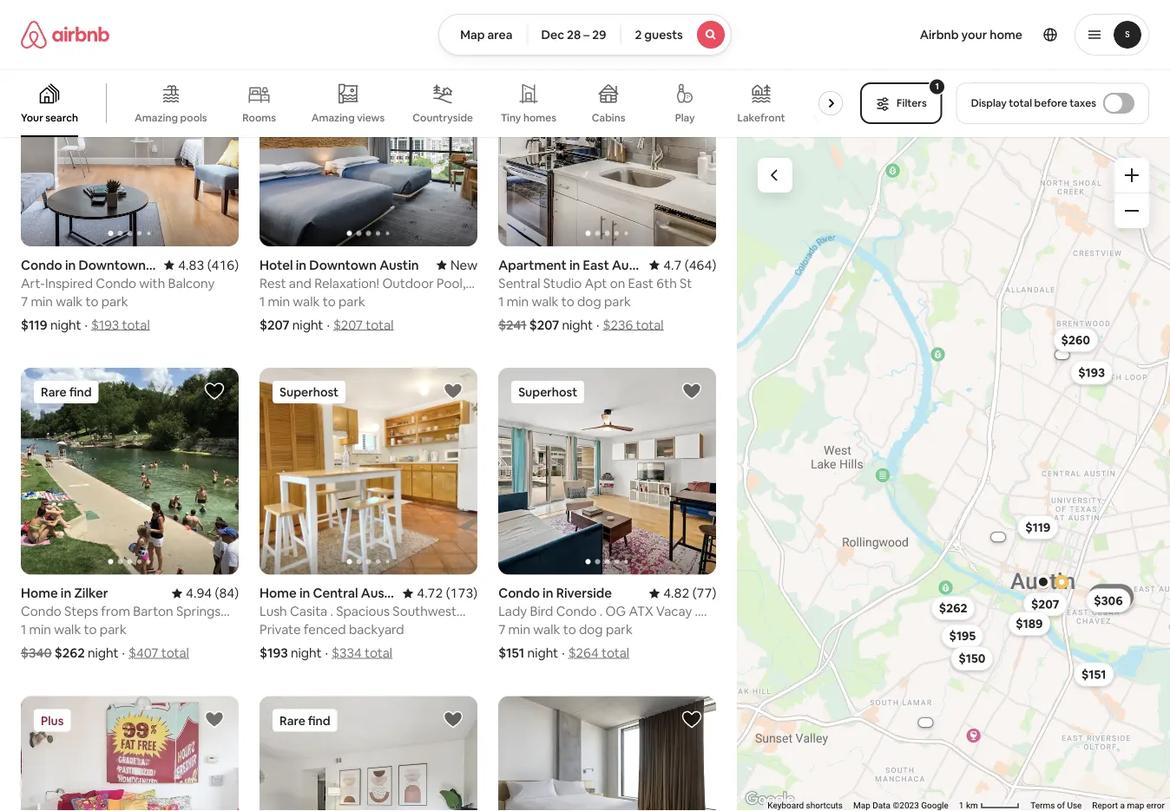 Task type: vqa. For each thing, say whether or not it's contained in the screenshot.
search
yes



Task type: describe. For each thing, give the bounding box(es) containing it.
total inside 'sentral studio apt on east 6th st 1 min walk to dog park $241 $207 night · $236 total'
[[636, 317, 664, 333]]

report a map error
[[1093, 801, 1165, 812]]

$151 button
[[1074, 663, 1115, 687]]

terms of use
[[1031, 801, 1082, 812]]

lakefront
[[738, 111, 785, 125]]

night inside 1 min walk to park $207 night · $207 total
[[292, 317, 323, 333]]

(416)
[[207, 257, 239, 274]]

$150
[[959, 651, 986, 667]]

$260 $306
[[1062, 332, 1123, 609]]

4.72 out of 5 average rating,  173 reviews image
[[403, 585, 478, 602]]

private
[[260, 622, 301, 639]]

walk for home in zilker
[[54, 622, 81, 639]]

to for hotel in downtown austin
[[323, 293, 336, 310]]

to for condo in riverside
[[563, 622, 576, 639]]

$189 button
[[1008, 612, 1051, 636]]

shortcuts
[[806, 801, 843, 812]]

2
[[635, 27, 642, 43]]

a
[[1121, 801, 1125, 812]]

zoom in image
[[1125, 168, 1139, 182]]

home in zilker
[[21, 585, 108, 602]]

©2023
[[893, 801, 920, 812]]

cabins
[[592, 111, 626, 125]]

tiny homes
[[501, 111, 557, 125]]

4.94 (84)
[[186, 585, 239, 602]]

night inside 1 min walk to park $340 $262 night · $407 total
[[88, 645, 119, 662]]

$334 total button
[[332, 645, 393, 662]]

2 guests
[[635, 27, 683, 43]]

min inside 'sentral studio apt on east 6th st 1 min walk to dog park $241 $207 night · $236 total'
[[507, 293, 529, 310]]

total inside 1 min walk to park $340 $262 night · $407 total
[[161, 645, 189, 662]]

park inside 7 min walk to dog park $151 night · $264 total
[[606, 622, 633, 639]]

4.94
[[186, 585, 212, 602]]

(77)
[[693, 585, 717, 602]]

to for home in zilker
[[84, 622, 97, 639]]

east
[[628, 275, 654, 292]]

night inside 7 min walk to dog park $151 night · $264 total
[[528, 645, 558, 662]]

$193 button
[[1071, 361, 1113, 385]]

vineyards
[[814, 111, 862, 125]]

$193 inside the private fenced backyard $193 night · $334 total
[[260, 645, 288, 662]]

4.94 out of 5 average rating,  84 reviews image
[[172, 585, 239, 602]]

error
[[1147, 801, 1165, 812]]

riverside
[[556, 585, 612, 602]]

total inside art-inspired condo with balcony 7 min walk to park $119 night · $193 total
[[122, 317, 150, 333]]

$260
[[1062, 332, 1091, 348]]

inspired
[[45, 275, 93, 292]]

keyboard shortcuts button
[[768, 800, 843, 812]]

$195
[[950, 629, 976, 644]]

night inside art-inspired condo with balcony 7 min walk to park $119 night · $193 total
[[50, 317, 81, 333]]

views
[[357, 111, 385, 124]]

add to wishlist: apartment in zilker image
[[443, 710, 464, 731]]

apt
[[585, 275, 607, 292]]

walk for hotel in downtown austin
[[293, 293, 320, 310]]

group containing amazing views
[[0, 69, 862, 137]]

zilker
[[74, 585, 108, 602]]

$119 button
[[1018, 516, 1059, 540]]

to inside 'sentral studio apt on east 6th st 1 min walk to dog park $241 $207 night · $236 total'
[[562, 293, 575, 310]]

1 add to wishlist: apartment in east austin image from the top
[[682, 53, 703, 73]]

1 for 1 km
[[960, 801, 964, 812]]

airbnb
[[920, 27, 959, 43]]

4.83 out of 5 average rating,  416 reviews image
[[164, 257, 239, 274]]

home
[[21, 585, 58, 602]]

min for condo in riverside
[[508, 622, 531, 639]]

profile element
[[753, 0, 1150, 69]]

1 min walk to park $207 night · $207 total
[[260, 293, 394, 333]]

new place to stay image
[[437, 257, 478, 274]]

$264 total button
[[568, 645, 630, 662]]

map
[[1128, 801, 1145, 812]]

$236 total button
[[603, 317, 664, 333]]

4.82
[[664, 585, 690, 602]]

$119 inside art-inspired condo with balcony 7 min walk to park $119 night · $193 total
[[21, 317, 47, 333]]

$151 inside button
[[1082, 667, 1107, 683]]

$193 total button
[[91, 317, 150, 333]]

$195 button
[[942, 625, 984, 649]]

min for home in zilker
[[29, 622, 51, 639]]

homes
[[524, 111, 557, 125]]

add to wishlist: condo in riverside image
[[682, 381, 703, 402]]

keyboard
[[768, 801, 804, 812]]

$151 inside 7 min walk to dog park $151 night · $264 total
[[499, 645, 525, 662]]

walk inside 'sentral studio apt on east 6th st 1 min walk to dog park $241 $207 night · $236 total'
[[532, 293, 559, 310]]

$150 button
[[951, 647, 994, 671]]

in for condo
[[543, 585, 553, 602]]

$207 total button
[[333, 317, 394, 333]]

studio
[[543, 275, 582, 292]]

map for map data ©2023 google
[[854, 801, 871, 812]]

$407
[[129, 645, 158, 662]]

min for hotel in downtown austin
[[268, 293, 290, 310]]

$262 inside 1 min walk to park $340 $262 night · $407 total
[[55, 645, 85, 662]]

4.83
[[178, 257, 204, 274]]

amazing views
[[311, 111, 385, 124]]

$407 total button
[[129, 645, 189, 662]]

(464)
[[685, 257, 717, 274]]

min inside art-inspired condo with balcony 7 min walk to park $119 night · $193 total
[[31, 293, 53, 310]]

· inside the private fenced backyard $193 night · $334 total
[[325, 645, 328, 662]]

taxes
[[1070, 96, 1097, 110]]

home
[[990, 27, 1023, 43]]

google
[[922, 801, 949, 812]]

new
[[451, 257, 478, 274]]

4.82 (77)
[[664, 585, 717, 602]]

amazing pools
[[135, 111, 207, 125]]

art-inspired condo with balcony 7 min walk to park $119 night · $193 total
[[21, 275, 215, 333]]

your
[[962, 27, 987, 43]]

$262 button
[[932, 597, 976, 621]]

dec
[[541, 27, 564, 43]]

dog inside 7 min walk to dog park $151 night · $264 total
[[579, 622, 603, 639]]

search
[[45, 111, 78, 125]]

6th
[[657, 275, 677, 292]]

1 inside 'sentral studio apt on east 6th st 1 min walk to dog park $241 $207 night · $236 total'
[[499, 293, 504, 310]]

total inside 7 min walk to dog park $151 night · $264 total
[[602, 645, 630, 662]]

· inside 1 min walk to park $207 night · $207 total
[[327, 317, 330, 333]]

$236
[[603, 317, 633, 333]]

· inside 'sentral studio apt on east 6th st 1 min walk to dog park $241 $207 night · $236 total'
[[597, 317, 600, 333]]

$159 button
[[1092, 588, 1135, 612]]

guests
[[645, 27, 683, 43]]

report
[[1093, 801, 1119, 812]]

$340
[[21, 645, 52, 662]]



Task type: locate. For each thing, give the bounding box(es) containing it.
2 guests button
[[620, 14, 732, 56]]

$207 inside 'sentral studio apt on east 6th st 1 min walk to dog park $241 $207 night · $236 total'
[[529, 317, 559, 333]]

0 horizontal spatial map
[[460, 27, 485, 43]]

1 vertical spatial 7
[[499, 622, 506, 639]]

backyard
[[349, 622, 404, 639]]

2 horizontal spatial $193
[[1079, 365, 1105, 381]]

pools
[[180, 111, 207, 125]]

walk inside 1 min walk to park $207 night · $207 total
[[293, 293, 320, 310]]

dog down apt
[[577, 293, 601, 310]]

austin
[[380, 257, 419, 274]]

night
[[50, 317, 81, 333], [292, 317, 323, 333], [562, 317, 593, 333], [88, 645, 119, 662], [291, 645, 322, 662], [528, 645, 558, 662]]

1 vertical spatial dog
[[579, 622, 603, 639]]

$119 up $207 $262
[[1026, 520, 1051, 536]]

to down zilker
[[84, 622, 97, 639]]

add to wishlist: hotel in downtown austin image
[[443, 53, 464, 73]]

rooms
[[242, 111, 276, 125]]

(173)
[[446, 585, 478, 602]]

1 horizontal spatial $151
[[1082, 667, 1107, 683]]

your
[[21, 111, 43, 125]]

to
[[86, 293, 99, 310], [323, 293, 336, 310], [562, 293, 575, 310], [84, 622, 97, 639], [563, 622, 576, 639]]

walk down hotel at top
[[293, 293, 320, 310]]

to down hotel in downtown austin
[[323, 293, 336, 310]]

display
[[971, 96, 1007, 110]]

1 horizontal spatial $193
[[260, 645, 288, 662]]

to down studio
[[562, 293, 575, 310]]

data
[[873, 801, 891, 812]]

1 for 1
[[936, 81, 939, 92]]

with
[[139, 275, 165, 292]]

$264
[[568, 645, 599, 662]]

walk down home in zilker
[[54, 622, 81, 639]]

$207 inside button
[[1032, 597, 1060, 612]]

4.82 out of 5 average rating,  77 reviews image
[[650, 585, 717, 602]]

$193 down inspired
[[91, 317, 119, 333]]

total inside the private fenced backyard $193 night · $334 total
[[365, 645, 393, 662]]

$262 right $340
[[55, 645, 85, 662]]

1 inside 1 min walk to park $340 $262 night · $407 total
[[21, 622, 26, 639]]

$306
[[1094, 593, 1123, 609]]

min down sentral in the top of the page
[[507, 293, 529, 310]]

total down the backyard
[[365, 645, 393, 662]]

· inside 1 min walk to park $340 $262 night · $407 total
[[122, 645, 125, 662]]

total right $236
[[636, 317, 664, 333]]

28
[[567, 27, 581, 43]]

night left $264
[[528, 645, 558, 662]]

amazing for amazing views
[[311, 111, 355, 124]]

walk inside 7 min walk to dog park $151 night · $264 total
[[533, 622, 560, 639]]

total left before
[[1009, 96, 1032, 110]]

1 vertical spatial $151
[[1082, 667, 1107, 683]]

1 vertical spatial condo
[[499, 585, 540, 602]]

· left $236
[[597, 317, 600, 333]]

park down zilker
[[100, 622, 127, 639]]

to inside 1 min walk to park $340 $262 night · $407 total
[[84, 622, 97, 639]]

· left the $207 total button
[[327, 317, 330, 333]]

downtown
[[309, 257, 377, 274]]

0 horizontal spatial $262
[[55, 645, 85, 662]]

park up $264 total button
[[606, 622, 633, 639]]

1 vertical spatial map
[[854, 801, 871, 812]]

google image
[[742, 789, 799, 812]]

park up $193 total button
[[101, 293, 128, 310]]

night left $236
[[562, 317, 593, 333]]

$119 down art-
[[21, 317, 47, 333]]

1
[[936, 81, 939, 92], [260, 293, 265, 310], [499, 293, 504, 310], [21, 622, 26, 639], [960, 801, 964, 812]]

walk down condo in riverside
[[533, 622, 560, 639]]

airbnb your home link
[[910, 16, 1033, 53]]

map data ©2023 google
[[854, 801, 949, 812]]

$151
[[499, 645, 525, 662], [1082, 667, 1107, 683]]

0 horizontal spatial 7
[[21, 293, 28, 310]]

$262 up the '$195'
[[939, 601, 968, 616]]

total down with
[[122, 317, 150, 333]]

total
[[1009, 96, 1032, 110], [122, 317, 150, 333], [366, 317, 394, 333], [636, 317, 664, 333], [161, 645, 189, 662], [365, 645, 393, 662], [602, 645, 630, 662]]

1 horizontal spatial condo
[[499, 585, 540, 602]]

7 min walk to dog park $151 night · $264 total
[[499, 622, 633, 662]]

1 horizontal spatial $207 button
[[1090, 585, 1134, 609]]

in for hotel
[[296, 257, 307, 274]]

· inside art-inspired condo with balcony 7 min walk to park $119 night · $193 total
[[85, 317, 88, 333]]

1 left km
[[960, 801, 964, 812]]

to inside art-inspired condo with balcony 7 min walk to park $119 night · $193 total
[[86, 293, 99, 310]]

dog inside 'sentral studio apt on east 6th st 1 min walk to dog park $241 $207 night · $236 total'
[[577, 293, 601, 310]]

sentral studio apt on east 6th st 1 min walk to dog park $241 $207 night · $236 total
[[499, 275, 692, 333]]

$241
[[499, 317, 527, 333]]

$159
[[1100, 592, 1127, 608]]

0 vertical spatial dog
[[577, 293, 601, 310]]

1 inside button
[[960, 801, 964, 812]]

–
[[584, 27, 590, 43]]

total down austin
[[366, 317, 394, 333]]

0 horizontal spatial $151
[[499, 645, 525, 662]]

fenced
[[304, 622, 346, 639]]

park
[[101, 293, 128, 310], [339, 293, 366, 310], [604, 293, 631, 310], [100, 622, 127, 639], [606, 622, 633, 639]]

1 down airbnb
[[936, 81, 939, 92]]

night down fenced
[[291, 645, 322, 662]]

0 horizontal spatial $193
[[91, 317, 119, 333]]

of
[[1058, 801, 1066, 812]]

use
[[1068, 801, 1082, 812]]

$151 left $264
[[499, 645, 525, 662]]

in
[[296, 257, 307, 274], [61, 585, 71, 602], [543, 585, 553, 602]]

condo left with
[[96, 275, 136, 292]]

min inside 1 min walk to park $207 night · $207 total
[[268, 293, 290, 310]]

1 horizontal spatial $262
[[939, 601, 968, 616]]

0 vertical spatial $119
[[21, 317, 47, 333]]

amazing for amazing pools
[[135, 111, 178, 125]]

total inside button
[[1009, 96, 1032, 110]]

walk for condo in riverside
[[533, 622, 560, 639]]

amazing left views
[[311, 111, 355, 124]]

none search field containing map area
[[439, 14, 732, 56]]

park up the $207 total button
[[339, 293, 366, 310]]

play
[[675, 111, 695, 125]]

7 down condo in riverside
[[499, 622, 506, 639]]

area
[[488, 27, 513, 43]]

4.83 (416)
[[178, 257, 239, 274]]

map area button
[[439, 14, 527, 56]]

7 inside art-inspired condo with balcony 7 min walk to park $119 night · $193 total
[[21, 293, 28, 310]]

total right $407
[[161, 645, 189, 662]]

1 km button
[[954, 800, 1026, 812]]

$260 button
[[1054, 328, 1098, 352]]

keyboard shortcuts
[[768, 801, 843, 812]]

0 horizontal spatial in
[[61, 585, 71, 602]]

2 vertical spatial $193
[[260, 645, 288, 662]]

$151 down $306
[[1082, 667, 1107, 683]]

7 down art-
[[21, 293, 28, 310]]

zoom out image
[[1125, 204, 1139, 218]]

night inside the private fenced backyard $193 night · $334 total
[[291, 645, 322, 662]]

on
[[610, 275, 625, 292]]

total inside 1 min walk to park $207 night · $207 total
[[366, 317, 394, 333]]

sentral
[[499, 275, 541, 292]]

0 horizontal spatial amazing
[[135, 111, 178, 125]]

park inside 1 min walk to park $207 night · $207 total
[[339, 293, 366, 310]]

$193 inside $193 button
[[1079, 365, 1105, 381]]

$119
[[21, 317, 47, 333], [1026, 520, 1051, 536]]

1 min walk to park $340 $262 night · $407 total
[[21, 622, 189, 662]]

1 vertical spatial $119
[[1026, 520, 1051, 536]]

(84)
[[215, 585, 239, 602]]

park inside art-inspired condo with balcony 7 min walk to park $119 night · $193 total
[[101, 293, 128, 310]]

1 down sentral in the top of the page
[[499, 293, 504, 310]]

to down inspired
[[86, 293, 99, 310]]

0 vertical spatial 7
[[21, 293, 28, 310]]

· left $407
[[122, 645, 125, 662]]

airbnb your home
[[920, 27, 1023, 43]]

in for home
[[61, 585, 71, 602]]

0 horizontal spatial $207 button
[[1024, 593, 1068, 617]]

terms of use link
[[1031, 801, 1082, 812]]

report a map error link
[[1093, 801, 1165, 812]]

0 horizontal spatial $119
[[21, 317, 47, 333]]

add to wishlist: guesthouse in bouldin creek image
[[204, 710, 225, 731]]

0 vertical spatial map
[[460, 27, 485, 43]]

min inside 7 min walk to dog park $151 night · $264 total
[[508, 622, 531, 639]]

map left "area"
[[460, 27, 485, 43]]

map left data
[[854, 801, 871, 812]]

amazing left pools on the left top of the page
[[135, 111, 178, 125]]

map area
[[460, 27, 513, 43]]

st
[[680, 275, 692, 292]]

· inside 7 min walk to dog park $151 night · $264 total
[[562, 645, 565, 662]]

art-
[[21, 275, 45, 292]]

1 horizontal spatial $119
[[1026, 520, 1051, 536]]

your search
[[21, 111, 78, 125]]

$262
[[939, 601, 968, 616], [55, 645, 85, 662]]

1 for 1 min walk to park $340 $262 night · $407 total
[[21, 622, 26, 639]]

dog
[[577, 293, 601, 310], [579, 622, 603, 639]]

terms
[[1031, 801, 1055, 812]]

4.7 (464)
[[664, 257, 717, 274]]

condo inside art-inspired condo with balcony 7 min walk to park $119 night · $193 total
[[96, 275, 136, 292]]

1 km
[[960, 801, 981, 812]]

min up $340
[[29, 622, 51, 639]]

$193 inside art-inspired condo with balcony 7 min walk to park $119 night · $193 total
[[91, 317, 119, 333]]

group
[[21, 40, 239, 247], [260, 40, 478, 247], [499, 40, 717, 247], [0, 69, 862, 137], [21, 368, 239, 575], [260, 368, 478, 575], [499, 368, 717, 575], [21, 697, 239, 812], [260, 697, 478, 812], [499, 697, 717, 812]]

walk
[[56, 293, 83, 310], [293, 293, 320, 310], [532, 293, 559, 310], [54, 622, 81, 639], [533, 622, 560, 639]]

1 for 1 min walk to park $207 night · $207 total
[[260, 293, 265, 310]]

min down art-
[[31, 293, 53, 310]]

to inside 1 min walk to park $207 night · $207 total
[[323, 293, 336, 310]]

1 horizontal spatial map
[[854, 801, 871, 812]]

$207 button
[[1090, 585, 1134, 609], [1024, 593, 1068, 617]]

display total before taxes
[[971, 96, 1097, 110]]

· left $264
[[562, 645, 565, 662]]

· left $193 total button
[[85, 317, 88, 333]]

park down on
[[604, 293, 631, 310]]

1 down hotel at top
[[260, 293, 265, 310]]

night inside 'sentral studio apt on east 6th st 1 min walk to dog park $241 $207 night · $236 total'
[[562, 317, 593, 333]]

walk inside art-inspired condo with balcony 7 min walk to park $119 night · $193 total
[[56, 293, 83, 310]]

add to wishlist: apartment in east austin image
[[682, 53, 703, 73], [682, 710, 703, 731]]

min inside 1 min walk to park $340 $262 night · $407 total
[[29, 622, 51, 639]]

to inside 7 min walk to dog park $151 night · $264 total
[[563, 622, 576, 639]]

$119 inside 'button'
[[1026, 520, 1051, 536]]

4.7 out of 5 average rating,  464 reviews image
[[650, 257, 717, 274]]

in left zilker
[[61, 585, 71, 602]]

total right $264
[[602, 645, 630, 662]]

map inside button
[[460, 27, 485, 43]]

filters button
[[861, 82, 943, 124]]

1 horizontal spatial 7
[[499, 622, 506, 639]]

1 up $340
[[21, 622, 26, 639]]

0 vertical spatial $262
[[939, 601, 968, 616]]

condo right '(173)'
[[499, 585, 540, 602]]

hotel
[[260, 257, 293, 274]]

None search field
[[439, 14, 732, 56]]

$207 inside $207 $262
[[1097, 589, 1126, 605]]

google map
showing 20 stays. including 1 saved stay. region
[[737, 137, 1170, 812]]

walk inside 1 min walk to park $340 $262 night · $407 total
[[54, 622, 81, 639]]

night down inspired
[[50, 317, 81, 333]]

night left $407
[[88, 645, 119, 662]]

2 horizontal spatial in
[[543, 585, 553, 602]]

map
[[460, 27, 485, 43], [854, 801, 871, 812]]

$189
[[1016, 616, 1043, 632]]

walk down inspired
[[56, 293, 83, 310]]

7 inside 7 min walk to dog park $151 night · $264 total
[[499, 622, 506, 639]]

1 vertical spatial add to wishlist: apartment in east austin image
[[682, 710, 703, 731]]

dec 28 – 29 button
[[527, 14, 621, 56]]

add to wishlist: home in zilker image
[[204, 381, 225, 402]]

hotel in downtown austin
[[260, 257, 419, 274]]

0 vertical spatial $193
[[91, 317, 119, 333]]

$262 inside $207 $262
[[939, 601, 968, 616]]

countryside
[[413, 111, 473, 125]]

7
[[21, 293, 28, 310], [499, 622, 506, 639]]

min down condo in riverside
[[508, 622, 531, 639]]

map for map area
[[460, 27, 485, 43]]

1 inside 1 min walk to park $207 night · $207 total
[[260, 293, 265, 310]]

1 vertical spatial $193
[[1079, 365, 1105, 381]]

$193 down private
[[260, 645, 288, 662]]

to up $264
[[563, 622, 576, 639]]

2 add to wishlist: apartment in east austin image from the top
[[682, 710, 703, 731]]

1 horizontal spatial amazing
[[311, 111, 355, 124]]

min down hotel at top
[[268, 293, 290, 310]]

0 vertical spatial add to wishlist: apartment in east austin image
[[682, 53, 703, 73]]

0 horizontal spatial condo
[[96, 275, 136, 292]]

0 vertical spatial condo
[[96, 275, 136, 292]]

park inside 1 min walk to park $340 $262 night · $407 total
[[100, 622, 127, 639]]

0 vertical spatial $151
[[499, 645, 525, 662]]

park inside 'sentral studio apt on east 6th st 1 min walk to dog park $241 $207 night · $236 total'
[[604, 293, 631, 310]]

dog up $264
[[579, 622, 603, 639]]

add to wishlist: home in central austin image
[[443, 381, 464, 402]]

night left the $207 total button
[[292, 317, 323, 333]]

walk down studio
[[532, 293, 559, 310]]

in left riverside
[[543, 585, 553, 602]]

1 vertical spatial $262
[[55, 645, 85, 662]]

add to wishlist: condo in downtown austin image
[[204, 53, 225, 73]]

· left $334 on the bottom
[[325, 645, 328, 662]]

display total before taxes button
[[957, 82, 1150, 124]]

1 horizontal spatial in
[[296, 257, 307, 274]]

in right hotel at top
[[296, 257, 307, 274]]

filters
[[897, 96, 927, 110]]

$193 down $260
[[1079, 365, 1105, 381]]



